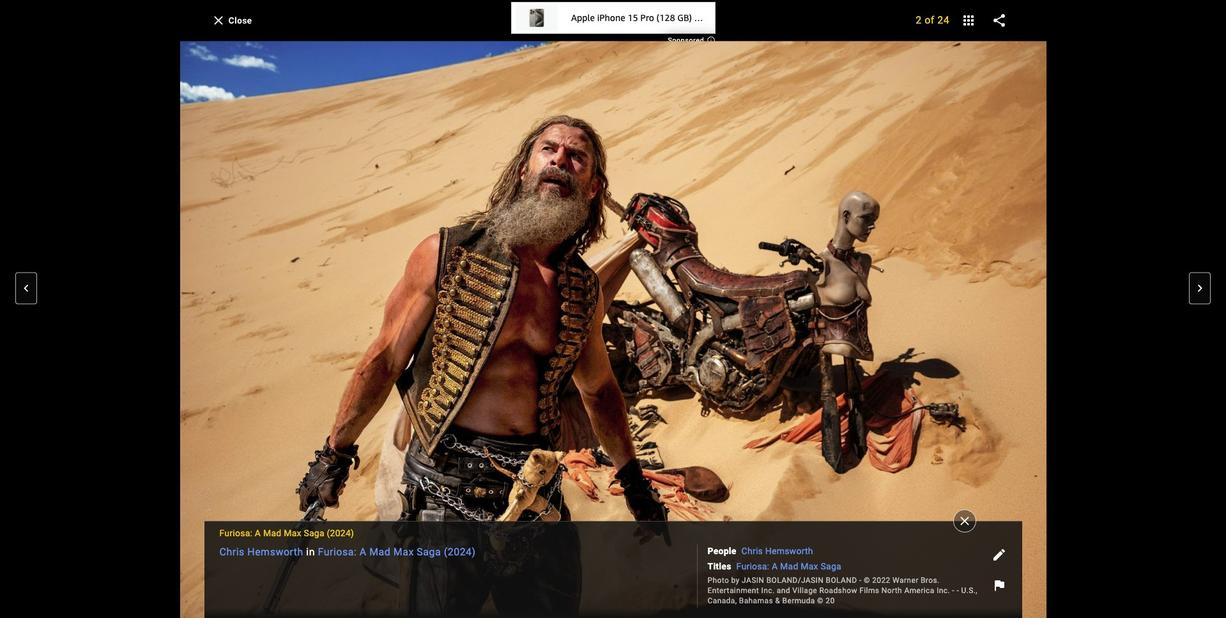 Task type: describe. For each thing, give the bounding box(es) containing it.
1 horizontal spatial a
[[360, 546, 367, 558]]

america
[[904, 587, 935, 596]]

furiosa: inside people chris hemsworth titles furiosa: a mad max saga photo by jasin boland/jasin boland - © 2022 warner bros. entertainment inc. and village roadshow films north america inc. - - u.s., canada, bahamas & bermuda  © 20
[[737, 562, 770, 572]]

roadshow
[[820, 587, 857, 596]]

report image image
[[991, 578, 1007, 594]]

mad inside people chris hemsworth titles furiosa: a mad max saga photo by jasin boland/jasin boland - © 2022 warner bros. entertainment inc. and village roadshow films north america inc. - - u.s., canada, bahamas & bermuda  © 20
[[780, 562, 798, 572]]

1 vertical spatial furiosa:
[[318, 546, 357, 558]]

edit tags image
[[991, 548, 1007, 563]]

u.s.,
[[961, 587, 978, 596]]

close image
[[957, 514, 972, 529]]

hemsworth inside people chris hemsworth titles furiosa: a mad max saga photo by jasin boland/jasin boland - © 2022 warner bros. entertainment inc. and village roadshow films north america inc. - - u.s., canada, bahamas & bermuda  © 20
[[765, 546, 813, 557]]

in
[[306, 546, 315, 558]]

furiosa: a mad max saga (2024) link
[[318, 546, 476, 558]]

jasin
[[742, 576, 764, 585]]

sponsored content section
[[511, 2, 715, 45]]

furiosa: a mad max saga button
[[737, 560, 842, 573]]

saga inside people chris hemsworth titles furiosa: a mad max saga photo by jasin boland/jasin boland - © 2022 warner bros. entertainment inc. and village roadshow films north america inc. - - u.s., canada, bahamas & bermuda  © 20
[[821, 562, 842, 572]]

gallery image
[[961, 13, 976, 28]]

furiosa: a mad max saga (2024)
[[219, 528, 354, 539]]

24
[[938, 14, 950, 26]]

1 hemsworth from the left
[[247, 546, 303, 558]]

entertainment
[[708, 587, 759, 596]]

2 of 24
[[916, 14, 950, 26]]

2 inc. from the left
[[937, 587, 950, 596]]

clear image
[[211, 12, 226, 28]]

and
[[777, 587, 790, 596]]

of
[[925, 14, 935, 26]]

© 2022
[[864, 576, 891, 585]]

people chris hemsworth titles furiosa: a mad max saga photo by jasin boland/jasin boland - © 2022 warner bros. entertainment inc. and village roadshow films north america inc. - - u.s., canada, bahamas & bermuda  © 20
[[708, 546, 978, 606]]



Task type: vqa. For each thing, say whether or not it's contained in the screenshot.
star border inline icon to the top
no



Task type: locate. For each thing, give the bounding box(es) containing it.
©
[[817, 597, 824, 606]]

2 chris from the left
[[742, 546, 763, 557]]

canada,
[[708, 597, 737, 606]]

main content containing 2 of 24
[[0, 0, 1226, 619]]

0 horizontal spatial chris
[[219, 546, 245, 558]]

furiosa:
[[219, 528, 253, 539], [318, 546, 357, 558], [737, 562, 770, 572]]

main content
[[0, 0, 1226, 619]]

0 horizontal spatial -
[[859, 576, 862, 585]]

0 vertical spatial a
[[255, 528, 261, 539]]

0 horizontal spatial mad
[[263, 528, 281, 539]]

1 horizontal spatial mad
[[369, 546, 391, 558]]

a
[[255, 528, 261, 539], [360, 546, 367, 558], [772, 562, 778, 572]]

2
[[916, 14, 922, 26]]

by
[[731, 576, 740, 585]]

bermuda
[[783, 597, 815, 606]]

20
[[826, 597, 835, 606]]

0 horizontal spatial max
[[284, 528, 301, 539]]

bros.
[[921, 576, 940, 585]]

titles
[[708, 562, 731, 572]]

a inside people chris hemsworth titles furiosa: a mad max saga photo by jasin boland/jasin boland - © 2022 warner bros. entertainment inc. and village roadshow films north america inc. - - u.s., canada, bahamas & bermuda  © 20
[[772, 562, 778, 572]]

max
[[284, 528, 301, 539], [393, 546, 414, 558], [801, 562, 818, 572]]

1 chris from the left
[[219, 546, 245, 558]]

1 horizontal spatial inc.
[[937, 587, 950, 596]]

0 vertical spatial max
[[284, 528, 301, 539]]

boland
[[826, 576, 857, 585]]

a down chris hemsworth button
[[772, 562, 778, 572]]

0 vertical spatial saga
[[304, 528, 324, 539]]

2 horizontal spatial furiosa:
[[737, 562, 770, 572]]

(2024)
[[327, 528, 354, 539], [444, 546, 476, 558]]

hemsworth down furiosa: a mad max saga (2024)
[[247, 546, 303, 558]]

1 horizontal spatial hemsworth
[[765, 546, 813, 557]]

share on social media image
[[991, 13, 1007, 28]]

1 vertical spatial a
[[360, 546, 367, 558]]

furiosa: up jasin at the right of the page
[[737, 562, 770, 572]]

chris inside people chris hemsworth titles furiosa: a mad max saga photo by jasin boland/jasin boland - © 2022 warner bros. entertainment inc. and village roadshow films north america inc. - - u.s., canada, bahamas & bermuda  © 20
[[742, 546, 763, 557]]

0 horizontal spatial furiosa:
[[219, 528, 253, 539]]

sponsored
[[668, 36, 706, 45]]

1 vertical spatial saga
[[417, 546, 441, 558]]

0 vertical spatial (2024)
[[327, 528, 354, 539]]

0 horizontal spatial a
[[255, 528, 261, 539]]

0 horizontal spatial saga
[[304, 528, 324, 539]]

1 horizontal spatial chris
[[742, 546, 763, 557]]

chris hemsworth button
[[742, 545, 813, 558]]

hemsworth up the furiosa: a mad max saga button
[[765, 546, 813, 557]]

2 horizontal spatial saga
[[821, 562, 842, 572]]

1 inc. from the left
[[761, 587, 775, 596]]

mad
[[263, 528, 281, 539], [369, 546, 391, 558], [780, 562, 798, 572]]

hemsworth
[[247, 546, 303, 558], [765, 546, 813, 557]]

a up chris hemsworth link
[[255, 528, 261, 539]]

-
[[859, 576, 862, 585], [952, 587, 955, 596], [957, 587, 959, 596]]

chris up jasin at the right of the page
[[742, 546, 763, 557]]

1 vertical spatial (2024)
[[444, 546, 476, 558]]

inc. left "and"
[[761, 587, 775, 596]]

2 vertical spatial furiosa:
[[737, 562, 770, 572]]

inc. down bros.
[[937, 587, 950, 596]]

1 horizontal spatial -
[[952, 587, 955, 596]]

1 horizontal spatial saga
[[417, 546, 441, 558]]

warner
[[893, 576, 919, 585]]

chris hemsworth in furiosa: a mad max saga (2024)
[[219, 546, 476, 558]]

2 vertical spatial saga
[[821, 562, 842, 572]]

1 vertical spatial mad
[[369, 546, 391, 558]]

&
[[775, 597, 780, 606]]

2 vertical spatial max
[[801, 562, 818, 572]]

inc.
[[761, 587, 775, 596], [937, 587, 950, 596]]

2 vertical spatial mad
[[780, 562, 798, 572]]

max inside people chris hemsworth titles furiosa: a mad max saga photo by jasin boland/jasin boland - © 2022 warner bros. entertainment inc. and village roadshow films north america inc. - - u.s., canada, bahamas & bermuda  © 20
[[801, 562, 818, 572]]

films
[[860, 587, 880, 596]]

1 vertical spatial max
[[393, 546, 414, 558]]

2 horizontal spatial max
[[801, 562, 818, 572]]

2 horizontal spatial a
[[772, 562, 778, 572]]

1 horizontal spatial max
[[393, 546, 414, 558]]

chris
[[219, 546, 245, 558], [742, 546, 763, 557]]

furiosa: up chris hemsworth link
[[219, 528, 253, 539]]

next image
[[1192, 281, 1208, 296]]

2 horizontal spatial mad
[[780, 562, 798, 572]]

close button
[[204, 9, 262, 32]]

2 horizontal spatial -
[[957, 587, 959, 596]]

people
[[708, 546, 737, 557]]

a right in
[[360, 546, 367, 558]]

furiosa: right in
[[318, 546, 357, 558]]

boland/jasin
[[767, 576, 824, 585]]

0 horizontal spatial inc.
[[761, 587, 775, 596]]

chris down furiosa: a mad max saga (2024)
[[219, 546, 245, 558]]

close
[[228, 15, 252, 25]]

saga
[[304, 528, 324, 539], [417, 546, 441, 558], [821, 562, 842, 572]]

photo
[[708, 576, 729, 585]]

0 horizontal spatial hemsworth
[[247, 546, 303, 558]]

village
[[793, 587, 817, 596]]

0 vertical spatial furiosa:
[[219, 528, 253, 539]]

north
[[882, 587, 902, 596]]

bahamas
[[739, 597, 773, 606]]

0 vertical spatial mad
[[263, 528, 281, 539]]

2 hemsworth from the left
[[765, 546, 813, 557]]

1 horizontal spatial furiosa:
[[318, 546, 357, 558]]

0 horizontal spatial (2024)
[[327, 528, 354, 539]]

previous image
[[19, 281, 34, 296]]

1 horizontal spatial (2024)
[[444, 546, 476, 558]]

chris hemsworth link
[[219, 546, 303, 558]]

2 vertical spatial a
[[772, 562, 778, 572]]



